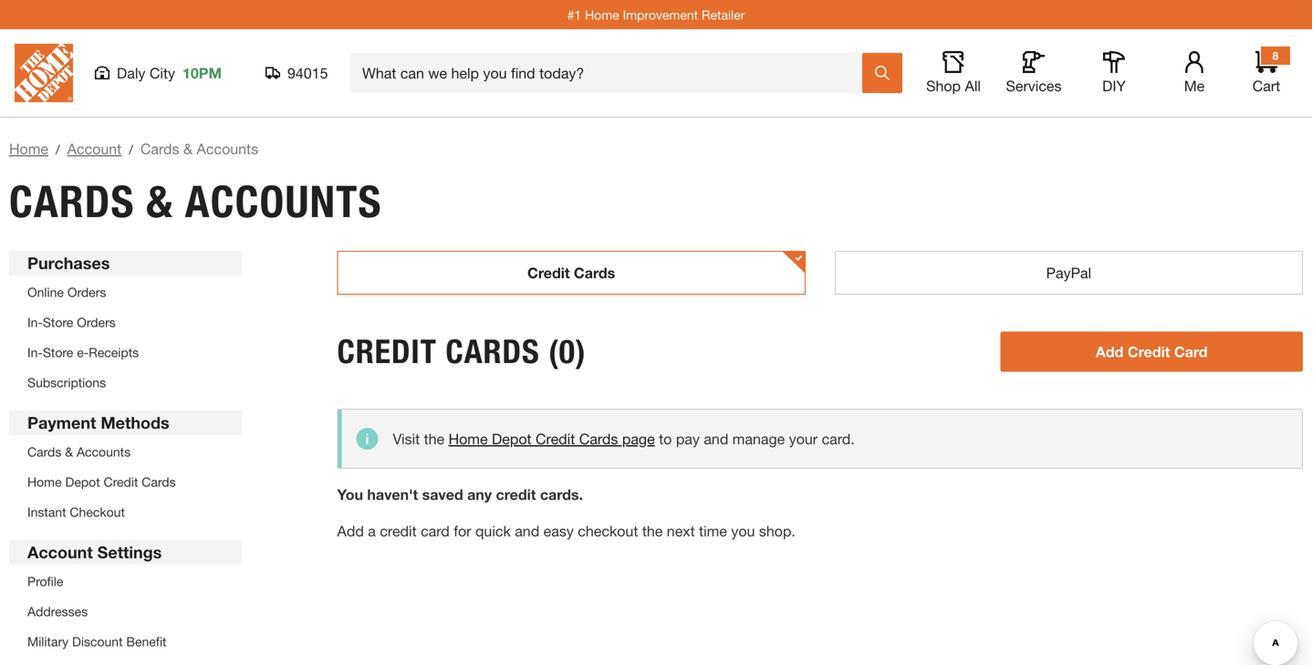 Task type: locate. For each thing, give the bounding box(es) containing it.
1 horizontal spatial credit
[[496, 486, 536, 503]]

home depot credit cards page link
[[449, 428, 655, 450]]

store left e-
[[43, 345, 73, 360]]

0 horizontal spatial the
[[424, 430, 445, 448]]

alert
[[337, 409, 1303, 469]]

military discount benefit link
[[27, 634, 167, 649]]

cards up )
[[574, 264, 615, 282]]

card
[[1174, 343, 1208, 360]]

1 vertical spatial orders
[[77, 315, 116, 330]]

subscriptions
[[27, 375, 106, 390]]

& for accounts
[[146, 175, 173, 228]]

& down payment at bottom left
[[65, 444, 73, 460]]

account up cards
[[67, 140, 122, 157]]

What can we help you find today? search field
[[362, 54, 862, 92]]

online orders
[[27, 285, 106, 300]]

1 horizontal spatial add
[[1096, 343, 1124, 360]]

you
[[731, 522, 755, 540]]

credit cards button
[[337, 251, 806, 295]]

cart 8
[[1253, 49, 1281, 94]]

credit cards
[[527, 264, 615, 282]]

all
[[965, 77, 981, 94]]

accounts
[[197, 140, 258, 157], [77, 444, 131, 460]]

/
[[56, 142, 60, 157], [129, 142, 133, 157]]

1 horizontal spatial /
[[129, 142, 133, 157]]

the right visit at the bottom left of page
[[424, 430, 445, 448]]

receipts
[[89, 345, 139, 360]]

in-
[[27, 315, 43, 330], [27, 345, 43, 360]]

0 vertical spatial &
[[183, 140, 193, 157]]

accounts up cards & accounts on the top of the page
[[197, 140, 258, 157]]

retailer
[[702, 7, 745, 22]]

in- up subscriptions link
[[27, 345, 43, 360]]

instant
[[27, 505, 66, 520]]

the home depot logo image
[[15, 44, 73, 102]]

alert containing visit the
[[337, 409, 1303, 469]]

accounts down payment methods
[[77, 444, 131, 460]]

add credit card
[[1096, 343, 1208, 360]]

0 vertical spatial store
[[43, 315, 73, 330]]

depot
[[492, 430, 532, 448], [65, 475, 100, 490]]

payment
[[27, 413, 96, 433]]

in-store orders link
[[27, 315, 116, 330]]

credit inside the 'credit cards' button
[[527, 264, 570, 282]]

visit the home depot credit cards page to pay and manage your card.
[[393, 430, 855, 448]]

the
[[424, 430, 445, 448], [642, 522, 663, 540]]

checkout
[[70, 505, 125, 520]]

0 vertical spatial account
[[67, 140, 122, 157]]

in-store orders
[[27, 315, 116, 330]]

2 store from the top
[[43, 345, 73, 360]]

1 vertical spatial store
[[43, 345, 73, 360]]

cards
[[140, 140, 179, 157], [574, 264, 615, 282], [446, 332, 540, 371], [579, 430, 618, 448], [27, 444, 61, 460], [142, 475, 176, 490]]

military discount benefit
[[27, 634, 167, 649]]

&
[[183, 140, 193, 157], [146, 175, 173, 228], [65, 444, 73, 460]]

a
[[368, 522, 376, 540]]

account
[[67, 140, 122, 157], [27, 543, 93, 562]]

2 vertical spatial &
[[65, 444, 73, 460]]

1 vertical spatial and
[[515, 522, 540, 540]]

1 vertical spatial in-
[[27, 345, 43, 360]]

/ right home 'link'
[[56, 142, 60, 157]]

cards down methods
[[142, 475, 176, 490]]

online
[[27, 285, 64, 300]]

accounts
[[185, 175, 382, 228]]

1 horizontal spatial the
[[642, 522, 663, 540]]

1 horizontal spatial and
[[704, 430, 729, 448]]

quick
[[475, 522, 511, 540]]

addresses link
[[27, 604, 88, 619]]

credit
[[527, 264, 570, 282], [337, 332, 437, 371], [1128, 343, 1170, 360], [536, 430, 575, 448], [104, 475, 138, 490]]

and right the pay
[[704, 430, 729, 448]]

any
[[467, 486, 492, 503]]

94015 button
[[266, 64, 329, 82]]

home
[[585, 7, 619, 22], [9, 140, 48, 157], [449, 430, 488, 448], [27, 475, 62, 490]]

credit up (
[[527, 264, 570, 282]]

home up 'instant'
[[27, 475, 62, 490]]

cards left page
[[579, 430, 618, 448]]

0 vertical spatial add
[[1096, 343, 1124, 360]]

1 vertical spatial credit
[[380, 522, 417, 540]]

orders up in-store orders
[[67, 285, 106, 300]]

account up profile link
[[27, 543, 93, 562]]

1 vertical spatial accounts
[[77, 444, 131, 460]]

1 horizontal spatial accounts
[[197, 140, 258, 157]]

1 horizontal spatial &
[[146, 175, 173, 228]]

0 vertical spatial in-
[[27, 315, 43, 330]]

10pm
[[183, 64, 222, 82]]

addresses
[[27, 604, 88, 619]]

& for accounts
[[65, 444, 73, 460]]

in- down the online
[[27, 315, 43, 330]]

benefit
[[126, 634, 167, 649]]

& down home / account / cards & accounts
[[146, 175, 173, 228]]

cards down payment at bottom left
[[27, 444, 61, 460]]

0 horizontal spatial &
[[65, 444, 73, 460]]

military
[[27, 634, 69, 649]]

the left next
[[642, 522, 663, 540]]

credit left card
[[1128, 343, 1170, 360]]

(
[[549, 332, 559, 371]]

credit
[[496, 486, 536, 503], [380, 522, 417, 540]]

page
[[622, 430, 655, 448]]

orders
[[67, 285, 106, 300], [77, 315, 116, 330]]

credit right any
[[496, 486, 536, 503]]

1 horizontal spatial depot
[[492, 430, 532, 448]]

depot up any
[[492, 430, 532, 448]]

orders up the in-store e-receipts link on the bottom of page
[[77, 315, 116, 330]]

0 horizontal spatial /
[[56, 142, 60, 157]]

94015
[[287, 64, 328, 82]]

home depot credit cards
[[27, 475, 176, 490]]

0 horizontal spatial credit
[[380, 522, 417, 540]]

1 in- from the top
[[27, 315, 43, 330]]

add left card
[[1096, 343, 1124, 360]]

1 vertical spatial &
[[146, 175, 173, 228]]

cards & accounts link
[[27, 444, 131, 460]]

& up cards & accounts on the top of the page
[[183, 140, 193, 157]]

cards up cards & accounts on the top of the page
[[140, 140, 179, 157]]

0 vertical spatial and
[[704, 430, 729, 448]]

add
[[1096, 343, 1124, 360], [337, 522, 364, 540]]

1 vertical spatial account
[[27, 543, 93, 562]]

1 vertical spatial add
[[337, 522, 364, 540]]

in- for in-store orders
[[27, 315, 43, 330]]

in- for in-store e-receipts
[[27, 345, 43, 360]]

2 in- from the top
[[27, 345, 43, 360]]

purchases
[[27, 253, 110, 273]]

services
[[1006, 77, 1062, 94]]

0 horizontal spatial add
[[337, 522, 364, 540]]

store for e-
[[43, 345, 73, 360]]

store down online orders link at the top of the page
[[43, 315, 73, 330]]

cards & accounts
[[9, 175, 382, 228]]

depot down cards & accounts
[[65, 475, 100, 490]]

0 horizontal spatial depot
[[65, 475, 100, 490]]

settings
[[97, 543, 162, 562]]

and left easy
[[515, 522, 540, 540]]

in-store e-receipts
[[27, 345, 139, 360]]

/ right account link
[[129, 142, 133, 157]]

store
[[43, 315, 73, 330], [43, 345, 73, 360]]

store for orders
[[43, 315, 73, 330]]

0 horizontal spatial and
[[515, 522, 540, 540]]

and
[[704, 430, 729, 448], [515, 522, 540, 540]]

easy
[[544, 522, 574, 540]]

checkout
[[578, 522, 638, 540]]

1 store from the top
[[43, 315, 73, 330]]

credit right the a
[[380, 522, 417, 540]]

add left the a
[[337, 522, 364, 540]]



Task type: vqa. For each thing, say whether or not it's contained in the screenshot.
'Online'
yes



Task type: describe. For each thing, give the bounding box(es) containing it.
home / account / cards & accounts
[[9, 140, 258, 157]]

profile link
[[27, 574, 63, 589]]

1 / from the left
[[56, 142, 60, 157]]

payment methods
[[27, 413, 169, 433]]

manage
[[733, 430, 785, 448]]

visit
[[393, 430, 420, 448]]

2 / from the left
[[129, 142, 133, 157]]

e-
[[77, 345, 89, 360]]

discount
[[72, 634, 123, 649]]

0
[[559, 332, 576, 371]]

shop.
[[759, 522, 796, 540]]

8
[[1273, 49, 1279, 62]]

0 vertical spatial depot
[[492, 430, 532, 448]]

home up you haven't saved any credit cards.
[[449, 430, 488, 448]]

shop
[[926, 77, 961, 94]]

time
[[699, 522, 727, 540]]

add for add credit card
[[1096, 343, 1124, 360]]

cards left (
[[446, 332, 540, 371]]

add a credit card for quick and easy checkout the next time you shop.
[[337, 522, 796, 540]]

diy
[[1103, 77, 1126, 94]]

paypal
[[1046, 264, 1092, 282]]

paypal button
[[835, 251, 1303, 295]]

your
[[789, 430, 818, 448]]

1 vertical spatial depot
[[65, 475, 100, 490]]

instant checkout
[[27, 505, 125, 520]]

haven't
[[367, 486, 418, 503]]

2 horizontal spatial &
[[183, 140, 193, 157]]

home depot credit cards link
[[27, 475, 176, 490]]

0 vertical spatial the
[[424, 430, 445, 448]]

1 vertical spatial the
[[642, 522, 663, 540]]

daly
[[117, 64, 145, 82]]

cart
[[1253, 77, 1281, 94]]

card.
[[822, 430, 855, 448]]

me button
[[1165, 51, 1224, 95]]

home right #1
[[585, 7, 619, 22]]

cards & accounts
[[27, 444, 131, 460]]

in-store e-receipts link
[[27, 345, 139, 360]]

credit up visit at the bottom left of page
[[337, 332, 437, 371]]

profile
[[27, 574, 63, 589]]

to
[[659, 430, 672, 448]]

you
[[337, 486, 363, 503]]

home left account link
[[9, 140, 48, 157]]

shop all button
[[925, 51, 983, 95]]

)
[[576, 332, 586, 371]]

credit up 'cards.' on the left bottom of page
[[536, 430, 575, 448]]

next
[[667, 522, 695, 540]]

shop all
[[926, 77, 981, 94]]

diy button
[[1085, 51, 1144, 95]]

#1 home improvement retailer
[[567, 7, 745, 22]]

me
[[1184, 77, 1205, 94]]

cards
[[9, 175, 135, 228]]

pay
[[676, 430, 700, 448]]

you haven't saved any credit cards.
[[337, 486, 583, 503]]

credit up checkout
[[104, 475, 138, 490]]

cards inside button
[[574, 264, 615, 282]]

online orders link
[[27, 285, 106, 300]]

account link
[[67, 140, 122, 157]]

cards.
[[540, 486, 583, 503]]

instant checkout link
[[27, 505, 125, 520]]

city
[[150, 64, 175, 82]]

methods
[[101, 413, 169, 433]]

subscriptions link
[[27, 375, 106, 390]]

0 vertical spatial orders
[[67, 285, 106, 300]]

services button
[[1005, 51, 1063, 95]]

for
[[454, 522, 471, 540]]

credit cards ( 0 )
[[337, 332, 586, 371]]

daly city 10pm
[[117, 64, 222, 82]]

#1
[[567, 7, 582, 22]]

account settings
[[27, 543, 162, 562]]

0 horizontal spatial accounts
[[77, 444, 131, 460]]

card
[[421, 522, 450, 540]]

0 vertical spatial accounts
[[197, 140, 258, 157]]

home link
[[9, 140, 48, 157]]

add for add a credit card for quick and easy checkout the next time you shop.
[[337, 522, 364, 540]]

saved
[[422, 486, 463, 503]]

improvement
[[623, 7, 698, 22]]

0 vertical spatial credit
[[496, 486, 536, 503]]



